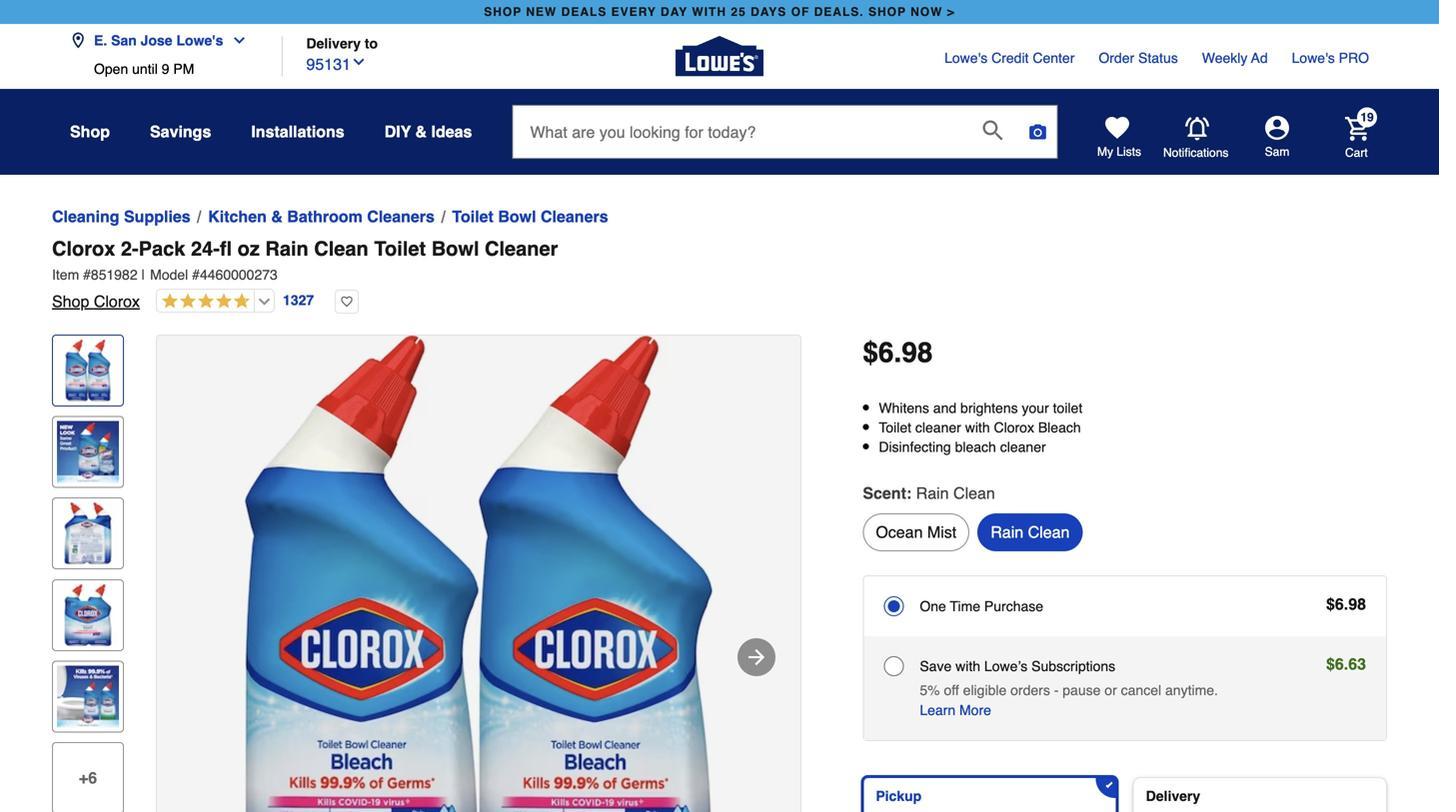 Task type: describe. For each thing, give the bounding box(es) containing it.
+6
[[79, 769, 97, 788]]

orders
[[1011, 683, 1051, 699]]

to
[[365, 35, 378, 51]]

item
[[52, 267, 79, 283]]

2 horizontal spatial clean
[[1029, 523, 1070, 542]]

1 horizontal spatial clean
[[954, 484, 996, 503]]

95131
[[306, 55, 351, 73]]

now
[[911, 5, 943, 19]]

oz
[[238, 237, 260, 260]]

9
[[162, 61, 169, 77]]

sam button
[[1230, 116, 1326, 160]]

scent : rain clean
[[863, 484, 996, 503]]

delivery to
[[306, 35, 378, 51]]

installations button
[[251, 114, 345, 150]]

save
[[920, 659, 952, 675]]

851982
[[91, 267, 138, 283]]

mist
[[928, 523, 957, 542]]

clorox  #4460000273 - thumbnail4 image
[[57, 585, 119, 647]]

clean inside the 'clorox 2-pack 24-fl oz rain clean toilet bowl cleaner item # 851982 | model # 4460000273'
[[314, 237, 369, 260]]

0 horizontal spatial 98
[[902, 337, 933, 369]]

lowe's home improvement notification center image
[[1186, 117, 1210, 141]]

or
[[1105, 683, 1118, 699]]

Search Query text field
[[513, 106, 967, 158]]

until
[[132, 61, 158, 77]]

my
[[1098, 145, 1114, 159]]

my lists link
[[1098, 116, 1142, 160]]

anytime.
[[1166, 683, 1219, 699]]

6 for one time purchase
[[1336, 595, 1345, 614]]

1 vertical spatial clorox
[[94, 292, 140, 311]]

weekly ad
[[1203, 50, 1269, 66]]

clorox 2-pack 24-fl oz rain clean toilet bowl cleaner item # 851982 | model # 4460000273
[[52, 237, 558, 283]]

purchase
[[985, 599, 1044, 615]]

heart outline image
[[335, 290, 359, 314]]

-
[[1055, 683, 1059, 699]]

model
[[150, 267, 188, 283]]

toilet
[[1054, 400, 1083, 416]]

95131 button
[[306, 50, 367, 76]]

diy
[[385, 122, 411, 141]]

0 vertical spatial .
[[894, 337, 902, 369]]

weekly
[[1203, 50, 1248, 66]]

deals
[[562, 5, 607, 19]]

e.
[[94, 32, 107, 48]]

63
[[1349, 655, 1367, 674]]

every
[[612, 5, 657, 19]]

pickup
[[876, 789, 922, 805]]

cleaning supplies
[[52, 207, 191, 226]]

4.7 stars image
[[157, 293, 250, 311]]

toilet bowl cleaners link
[[452, 205, 609, 229]]

lowe's inside button
[[176, 32, 223, 48]]

5%
[[920, 683, 941, 699]]

off
[[944, 683, 960, 699]]

lowe's home improvement logo image
[[676, 12, 764, 100]]

1 shop from the left
[[484, 5, 522, 19]]

rain clean
[[991, 523, 1070, 542]]

camera image
[[1028, 122, 1048, 142]]

shop for shop
[[70, 122, 110, 141]]

. for 5% off eligible orders - pause or cancel anytime.
[[1345, 655, 1349, 674]]

0 vertical spatial bowl
[[498, 207, 537, 226]]

one
[[920, 599, 947, 615]]

arrow right image
[[745, 646, 769, 670]]

0 horizontal spatial $ 6 . 98
[[863, 337, 933, 369]]

ocean
[[876, 523, 923, 542]]

one time purchase
[[920, 599, 1044, 615]]

24-
[[191, 237, 220, 260]]

status
[[1139, 50, 1179, 66]]

ideas
[[432, 122, 472, 141]]

order
[[1099, 50, 1135, 66]]

fl
[[220, 237, 232, 260]]

5% off eligible orders - pause or cancel anytime. learn more
[[920, 683, 1219, 719]]

6 for 5% off eligible orders - pause or cancel anytime.
[[1336, 655, 1345, 674]]

& for diy
[[416, 122, 427, 141]]

days
[[751, 5, 787, 19]]

& for kitchen
[[271, 207, 283, 226]]

$ 6 . 63
[[1327, 655, 1367, 674]]

lowe's for lowe's pro
[[1293, 50, 1336, 66]]

shop clorox
[[52, 292, 140, 311]]

pro
[[1340, 50, 1370, 66]]

diy & ideas button
[[385, 114, 472, 150]]

e. san jose lowe's
[[94, 32, 223, 48]]

1 vertical spatial cleaner
[[1001, 440, 1047, 456]]

search image
[[983, 120, 1003, 140]]

ad
[[1252, 50, 1269, 66]]

lowe's credit center
[[945, 50, 1075, 66]]

lowe's credit center link
[[945, 48, 1075, 68]]

bleach
[[956, 440, 997, 456]]

|
[[142, 267, 145, 283]]

learn
[[920, 703, 956, 719]]

and
[[934, 400, 957, 416]]

toilet inside the 'clorox 2-pack 24-fl oz rain clean toilet bowl cleaner item # 851982 | model # 4460000273'
[[374, 237, 426, 260]]

cancel
[[1122, 683, 1162, 699]]

shop button
[[70, 114, 110, 150]]

$ for 5% off eligible orders - pause or cancel anytime.
[[1327, 655, 1336, 674]]



Task type: vqa. For each thing, say whether or not it's contained in the screenshot.
My Lists at the right top of the page
yes



Task type: locate. For each thing, give the bounding box(es) containing it.
new
[[526, 5, 557, 19]]

1 horizontal spatial &
[[416, 122, 427, 141]]

whitens
[[879, 400, 930, 416]]

bleach
[[1039, 420, 1082, 436]]

lowe's left the "credit"
[[945, 50, 988, 66]]

1 vertical spatial $
[[1327, 595, 1336, 614]]

chevron down image inside '95131' button
[[351, 54, 367, 70]]

kitchen & bathroom cleaners link
[[208, 205, 435, 229]]

center
[[1033, 50, 1075, 66]]

0 horizontal spatial delivery
[[306, 35, 361, 51]]

item number 8 5 1 9 8 2 and model number 4 4 6 0 0 0 0 2 7 3 element
[[52, 265, 1388, 285]]

None search field
[[512, 105, 1058, 175]]

cleaning supplies link
[[52, 205, 191, 229]]

chevron down image right "jose"
[[223, 32, 247, 48]]

deals.
[[815, 5, 865, 19]]

pause
[[1063, 683, 1101, 699]]

. for one time purchase
[[1345, 595, 1349, 614]]

diy & ideas
[[385, 122, 472, 141]]

1 horizontal spatial lowe's
[[945, 50, 988, 66]]

1 horizontal spatial delivery
[[1147, 789, 1201, 805]]

& inside button
[[416, 122, 427, 141]]

2 vertical spatial clorox
[[994, 420, 1035, 436]]

lowe's for lowe's credit center
[[945, 50, 988, 66]]

of
[[792, 5, 810, 19]]

6 up $ 6 . 63
[[1336, 595, 1345, 614]]

$ for one time purchase
[[1327, 595, 1336, 614]]

1 horizontal spatial shop
[[869, 5, 907, 19]]

6 left 63 on the bottom of the page
[[1336, 655, 1345, 674]]

1 horizontal spatial bowl
[[498, 207, 537, 226]]

1 # from the left
[[83, 267, 91, 283]]

lowe's
[[985, 659, 1028, 675]]

# right the "model"
[[192, 267, 200, 283]]

:
[[907, 484, 912, 503]]

1 vertical spatial toilet
[[374, 237, 426, 260]]

with
[[692, 5, 727, 19]]

open until 9 pm
[[94, 61, 194, 77]]

1 horizontal spatial toilet
[[452, 207, 494, 226]]

learn more link
[[920, 701, 992, 721]]

savings button
[[150, 114, 211, 150]]

98 up 63 on the bottom of the page
[[1349, 595, 1367, 614]]

25
[[731, 5, 747, 19]]

location image
[[70, 32, 86, 48]]

2 vertical spatial rain
[[991, 523, 1024, 542]]

cleaner down and
[[916, 420, 962, 436]]

cleaners up the cleaner at left
[[541, 207, 609, 226]]

$ 6 . 98 up whitens in the right of the page
[[863, 337, 933, 369]]

1 vertical spatial bowl
[[432, 237, 479, 260]]

1 vertical spatial 98
[[1349, 595, 1367, 614]]

0 horizontal spatial lowe's
[[176, 32, 223, 48]]

your
[[1022, 400, 1050, 416]]

cleaners right bathroom
[[367, 207, 435, 226]]

1 vertical spatial shop
[[52, 292, 89, 311]]

chevron down image inside e. san jose lowe's button
[[223, 32, 247, 48]]

toilet
[[452, 207, 494, 226], [374, 237, 426, 260], [879, 420, 912, 436]]

ocean mist
[[876, 523, 957, 542]]

disinfecting
[[879, 440, 952, 456]]

toilet bowl cleaners
[[452, 207, 609, 226]]

$
[[863, 337, 879, 369], [1327, 595, 1336, 614], [1327, 655, 1336, 674]]

subscriptions
[[1032, 659, 1116, 675]]

0 vertical spatial $
[[863, 337, 879, 369]]

lowe's home improvement cart image
[[1346, 117, 1370, 141]]

0 vertical spatial with
[[966, 420, 991, 436]]

chevron down image
[[223, 32, 247, 48], [351, 54, 367, 70]]

shop left 'now'
[[869, 5, 907, 19]]

0 vertical spatial 6
[[879, 337, 894, 369]]

0 horizontal spatial clean
[[314, 237, 369, 260]]

weekly ad link
[[1203, 48, 1269, 68]]

1 vertical spatial with
[[956, 659, 981, 675]]

1 vertical spatial delivery
[[1147, 789, 1201, 805]]

0 vertical spatial clorox
[[52, 237, 115, 260]]

lowe's left pro
[[1293, 50, 1336, 66]]

1 vertical spatial &
[[271, 207, 283, 226]]

clorox inside the 'clorox 2-pack 24-fl oz rain clean toilet bowl cleaner item # 851982 | model # 4460000273'
[[52, 237, 115, 260]]

with up the bleach
[[966, 420, 991, 436]]

kitchen & bathroom cleaners
[[208, 207, 435, 226]]

6
[[879, 337, 894, 369], [1336, 595, 1345, 614], [1336, 655, 1345, 674]]

delivery for delivery
[[1147, 789, 1201, 805]]

1 vertical spatial .
[[1345, 595, 1349, 614]]

& right 'kitchen'
[[271, 207, 283, 226]]

1 cleaners from the left
[[367, 207, 435, 226]]

time
[[951, 599, 981, 615]]

clorox down 851982
[[94, 292, 140, 311]]

0 vertical spatial 98
[[902, 337, 933, 369]]

clorox  #4460000273 image
[[157, 336, 801, 813]]

my lists
[[1098, 145, 1142, 159]]

clean down the bleach
[[954, 484, 996, 503]]

0 vertical spatial $ 6 . 98
[[863, 337, 933, 369]]

# right item
[[83, 267, 91, 283]]

2 vertical spatial clean
[[1029, 523, 1070, 542]]

2 horizontal spatial toilet
[[879, 420, 912, 436]]

0 horizontal spatial shop
[[484, 5, 522, 19]]

jose
[[141, 32, 173, 48]]

1 horizontal spatial $ 6 . 98
[[1327, 595, 1367, 614]]

with up "off" on the right bottom of the page
[[956, 659, 981, 675]]

0 vertical spatial cleaner
[[916, 420, 962, 436]]

0 horizontal spatial &
[[271, 207, 283, 226]]

cleaners
[[367, 207, 435, 226], [541, 207, 609, 226]]

with
[[966, 420, 991, 436], [956, 659, 981, 675]]

0 horizontal spatial cleaner
[[916, 420, 962, 436]]

clorox inside whitens and brightens your toilet toilet cleaner with clorox bleach disinfecting bleach cleaner
[[994, 420, 1035, 436]]

1 horizontal spatial cleaner
[[1001, 440, 1047, 456]]

pack
[[139, 237, 185, 260]]

lowe's up pm
[[176, 32, 223, 48]]

2 horizontal spatial rain
[[991, 523, 1024, 542]]

1 horizontal spatial chevron down image
[[351, 54, 367, 70]]

clorox  #4460000273 - thumbnail3 image
[[57, 503, 119, 565]]

order status
[[1099, 50, 1179, 66]]

lists
[[1117, 145, 1142, 159]]

0 vertical spatial delivery
[[306, 35, 361, 51]]

clorox up item
[[52, 237, 115, 260]]

98 up whitens in the right of the page
[[902, 337, 933, 369]]

&
[[416, 122, 427, 141], [271, 207, 283, 226]]

cleaner
[[485, 237, 558, 260]]

toilet inside whitens and brightens your toilet toilet cleaner with clorox bleach disinfecting bleach cleaner
[[879, 420, 912, 436]]

shop for shop clorox
[[52, 292, 89, 311]]

1 horizontal spatial cleaners
[[541, 207, 609, 226]]

#
[[83, 267, 91, 283], [192, 267, 200, 283]]

toilet up the cleaner at left
[[452, 207, 494, 226]]

0 vertical spatial rain
[[265, 237, 309, 260]]

bowl inside the 'clorox 2-pack 24-fl oz rain clean toilet bowl cleaner item # 851982 | model # 4460000273'
[[432, 237, 479, 260]]

order status link
[[1099, 48, 1179, 68]]

open
[[94, 61, 128, 77]]

0 vertical spatial shop
[[70, 122, 110, 141]]

1327
[[283, 293, 314, 309]]

>
[[948, 5, 956, 19]]

chevron down image down to
[[351, 54, 367, 70]]

cleaning
[[52, 207, 120, 226]]

with inside whitens and brightens your toilet toilet cleaner with clorox bleach disinfecting bleach cleaner
[[966, 420, 991, 436]]

1 vertical spatial $ 6 . 98
[[1327, 595, 1367, 614]]

2 vertical spatial 6
[[1336, 655, 1345, 674]]

0 vertical spatial toilet
[[452, 207, 494, 226]]

2-
[[121, 237, 139, 260]]

0 horizontal spatial chevron down image
[[223, 32, 247, 48]]

1 vertical spatial chevron down image
[[351, 54, 367, 70]]

2 vertical spatial .
[[1345, 655, 1349, 674]]

2 vertical spatial $
[[1327, 655, 1336, 674]]

1 vertical spatial 6
[[1336, 595, 1345, 614]]

credit
[[992, 50, 1029, 66]]

sam
[[1266, 145, 1290, 159]]

1 horizontal spatial #
[[192, 267, 200, 283]]

option group containing pickup
[[855, 770, 1396, 813]]

lowe's home improvement lists image
[[1106, 116, 1130, 140]]

0 horizontal spatial cleaners
[[367, 207, 435, 226]]

0 vertical spatial &
[[416, 122, 427, 141]]

e. san jose lowe's button
[[70, 20, 255, 61]]

shop
[[484, 5, 522, 19], [869, 5, 907, 19]]

save with lowe's subscriptions
[[920, 659, 1116, 675]]

clorox down your
[[994, 420, 1035, 436]]

0 horizontal spatial toilet
[[374, 237, 426, 260]]

0 horizontal spatial bowl
[[432, 237, 479, 260]]

day
[[661, 5, 688, 19]]

rain right oz
[[265, 237, 309, 260]]

scent
[[863, 484, 907, 503]]

& right diy
[[416, 122, 427, 141]]

clorox  #4460000273 - thumbnail2 image
[[57, 422, 119, 484]]

clean down bathroom
[[314, 237, 369, 260]]

shop down open
[[70, 122, 110, 141]]

0 vertical spatial chevron down image
[[223, 32, 247, 48]]

2 cleaners from the left
[[541, 207, 609, 226]]

0 horizontal spatial #
[[83, 267, 91, 283]]

rain inside the 'clorox 2-pack 24-fl oz rain clean toilet bowl cleaner item # 851982 | model # 4460000273'
[[265, 237, 309, 260]]

lowe's pro link
[[1293, 48, 1370, 68]]

clean up purchase
[[1029, 523, 1070, 542]]

98
[[902, 337, 933, 369], [1349, 595, 1367, 614]]

0 vertical spatial clean
[[314, 237, 369, 260]]

brightens
[[961, 400, 1019, 416]]

toilet down kitchen & bathroom cleaners link
[[374, 237, 426, 260]]

2 vertical spatial toilet
[[879, 420, 912, 436]]

supplies
[[124, 207, 191, 226]]

pm
[[173, 61, 194, 77]]

bowl left the cleaner at left
[[432, 237, 479, 260]]

notifications
[[1164, 146, 1229, 160]]

1 vertical spatial rain
[[917, 484, 950, 503]]

rain right mist
[[991, 523, 1024, 542]]

2 horizontal spatial lowe's
[[1293, 50, 1336, 66]]

clorox  #4460000273 - thumbnail5 image
[[57, 666, 119, 728]]

toilet down whitens in the right of the page
[[879, 420, 912, 436]]

clorox  #4460000273 - thumbnail image
[[57, 340, 119, 402]]

delivery for delivery to
[[306, 35, 361, 51]]

shop left new
[[484, 5, 522, 19]]

2 shop from the left
[[869, 5, 907, 19]]

bowl up the cleaner at left
[[498, 207, 537, 226]]

option group
[[855, 770, 1396, 813]]

6 up whitens in the right of the page
[[879, 337, 894, 369]]

1 horizontal spatial 98
[[1349, 595, 1367, 614]]

shop new deals every day with 25 days of deals. shop now > link
[[480, 0, 960, 24]]

1 vertical spatial clean
[[954, 484, 996, 503]]

shop down item
[[52, 292, 89, 311]]

4460000273
[[200, 267, 278, 283]]

0 horizontal spatial rain
[[265, 237, 309, 260]]

cleaner down your
[[1001, 440, 1047, 456]]

savings
[[150, 122, 211, 141]]

None radio
[[884, 657, 904, 677]]

clean
[[314, 237, 369, 260], [954, 484, 996, 503], [1029, 523, 1070, 542]]

rain right :
[[917, 484, 950, 503]]

1 horizontal spatial rain
[[917, 484, 950, 503]]

cart
[[1346, 146, 1369, 160]]

shop new deals every day with 25 days of deals. shop now >
[[484, 5, 956, 19]]

2 # from the left
[[192, 267, 200, 283]]

$ 6 . 98 up $ 6 . 63
[[1327, 595, 1367, 614]]

eligible
[[964, 683, 1007, 699]]



